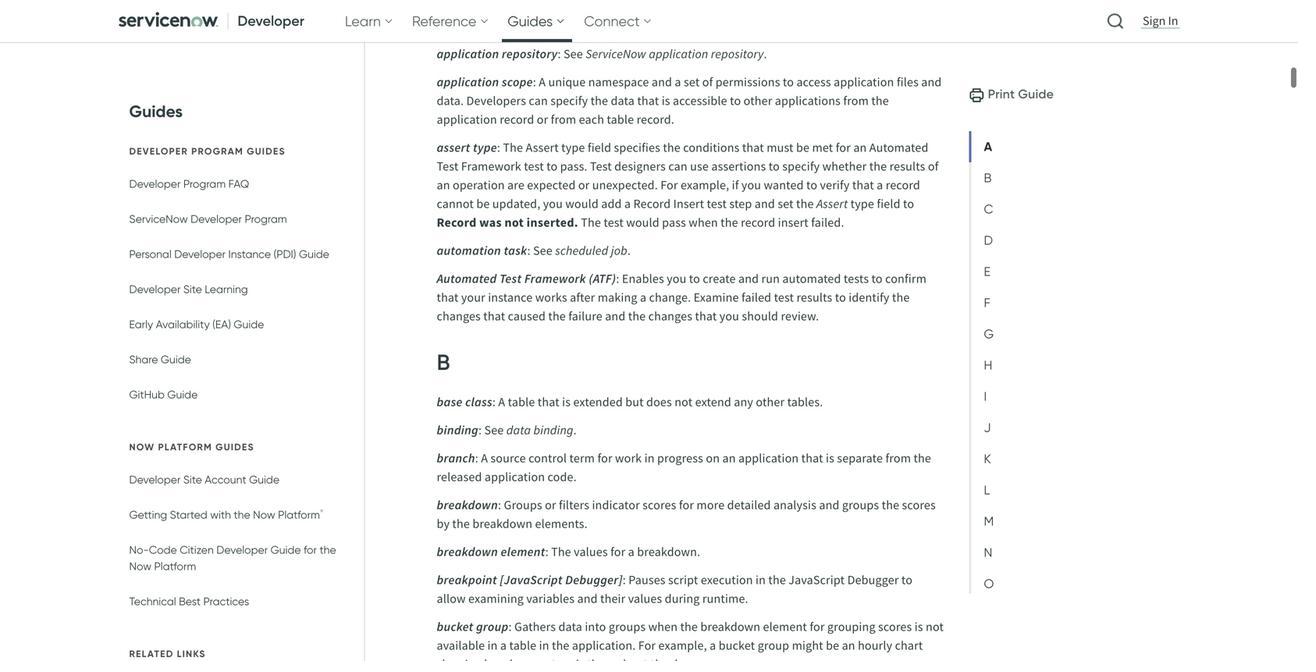 Task type: describe. For each thing, give the bounding box(es) containing it.
learn button
[[339, 0, 400, 42]]

developer
[[238, 12, 304, 30]]

guides
[[508, 12, 553, 30]]

connect
[[584, 12, 640, 30]]

in
[[1168, 13, 1179, 29]]



Task type: vqa. For each thing, say whether or not it's contained in the screenshot.
the Learn button
yes



Task type: locate. For each thing, give the bounding box(es) containing it.
reference
[[412, 12, 477, 30]]

reference button
[[406, 0, 495, 42]]

guides button
[[502, 0, 572, 42]]

connect button
[[578, 0, 659, 42]]

sign
[[1143, 13, 1166, 29]]

developer link
[[112, 0, 314, 42]]

learn
[[345, 12, 381, 30]]

sign in button
[[1140, 12, 1182, 30]]

sign in
[[1143, 13, 1179, 29]]



